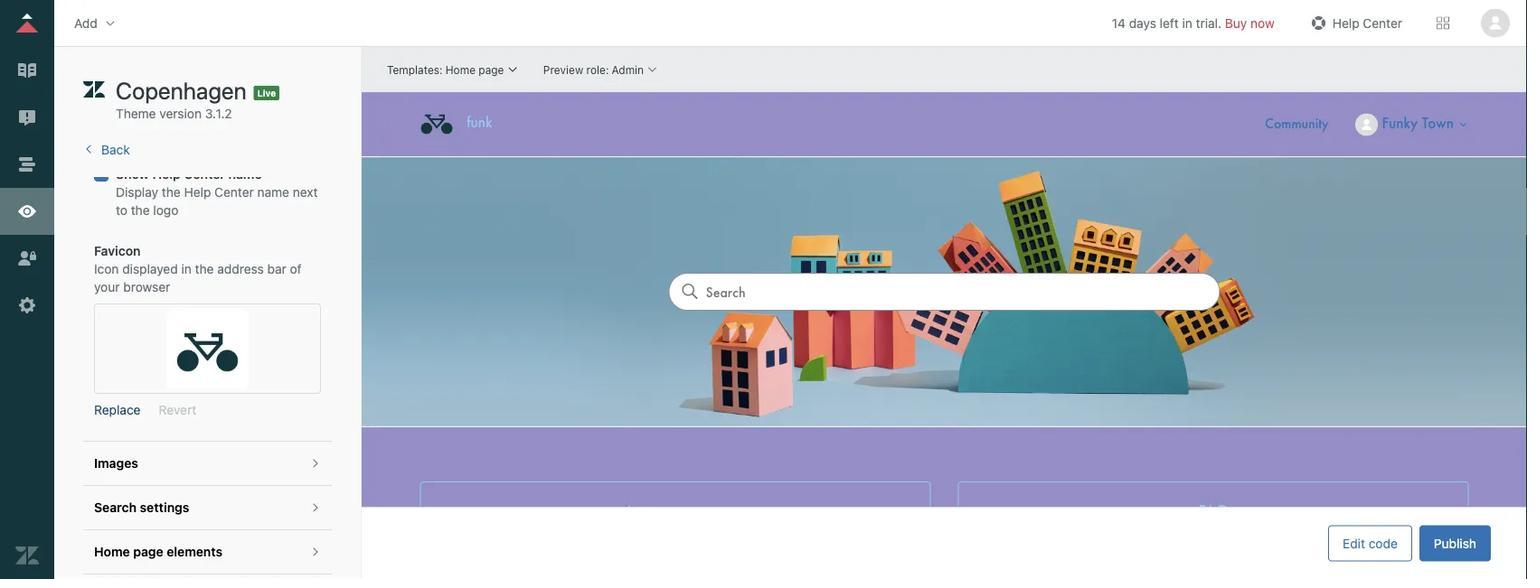 Task type: vqa. For each thing, say whether or not it's contained in the screenshot.
left the
yes



Task type: describe. For each thing, give the bounding box(es) containing it.
revert button
[[159, 402, 196, 420]]

0 vertical spatial name
[[228, 167, 262, 182]]

arrange content image
[[15, 153, 39, 176]]

favicon icon displayed in the address bar of your browser
[[94, 244, 302, 295]]

browser
[[123, 280, 170, 295]]

address
[[217, 262, 264, 277]]

code
[[1369, 536, 1398, 551]]

favicon
[[94, 244, 141, 259]]

14 days left in trial. buy now
[[1112, 15, 1275, 30]]

version
[[159, 106, 202, 121]]

revert
[[159, 403, 196, 418]]

publish
[[1434, 536, 1477, 551]]

zendesk image
[[15, 544, 39, 568]]

replace button
[[94, 402, 141, 420]]

copenhagen
[[116, 76, 247, 104]]

1 vertical spatial help
[[152, 167, 181, 182]]

edit code button
[[1328, 526, 1412, 562]]

Add button
[[69, 9, 123, 37]]

1 horizontal spatial the
[[162, 185, 181, 200]]

publish button
[[1419, 526, 1491, 562]]

help center
[[1333, 15, 1402, 30]]

favicon image
[[167, 308, 248, 390]]

add
[[74, 15, 97, 30]]

displayed
[[122, 262, 178, 277]]

moderate content image
[[15, 106, 39, 129]]

search
[[94, 501, 137, 515]]

user permissions image
[[15, 247, 39, 270]]

of
[[290, 262, 302, 277]]

show help center name display the help center name next to the logo
[[116, 167, 318, 218]]

the inside favicon icon displayed in the address bar of your browser
[[195, 262, 214, 277]]

0 horizontal spatial the
[[131, 203, 150, 218]]

show
[[116, 167, 149, 182]]

home
[[94, 545, 130, 560]]

search settings button
[[83, 487, 332, 530]]

theme type image
[[83, 76, 105, 105]]

bar
[[267, 262, 286, 277]]

settings image
[[15, 294, 39, 317]]

trial.
[[1196, 15, 1222, 30]]



Task type: locate. For each thing, give the bounding box(es) containing it.
0 vertical spatial in
[[1182, 15, 1193, 30]]

14
[[1112, 15, 1126, 30]]

center
[[1363, 15, 1402, 30], [184, 167, 225, 182], [214, 185, 254, 200]]

now
[[1251, 15, 1275, 30]]

home page elements
[[94, 545, 223, 560]]

manage articles image
[[15, 59, 39, 82]]

3.1.2
[[205, 106, 232, 121]]

2 vertical spatial center
[[214, 185, 254, 200]]

1 vertical spatial in
[[181, 262, 192, 277]]

in inside favicon icon displayed in the address bar of your browser
[[181, 262, 192, 277]]

back link
[[83, 142, 130, 157]]

0 vertical spatial center
[[1363, 15, 1402, 30]]

center left "zendesk products" image
[[1363, 15, 1402, 30]]

display
[[116, 185, 158, 200]]

the left address
[[195, 262, 214, 277]]

home page elements button
[[83, 531, 332, 574]]

name
[[228, 167, 262, 182], [257, 185, 289, 200]]

0 horizontal spatial in
[[181, 262, 192, 277]]

1 horizontal spatial in
[[1182, 15, 1193, 30]]

the up logo at the left top of the page
[[162, 185, 181, 200]]

1 vertical spatial the
[[131, 203, 150, 218]]

search settings
[[94, 501, 189, 515]]

elements
[[167, 545, 223, 560]]

help center button
[[1302, 9, 1408, 37]]

0 horizontal spatial help
[[152, 167, 181, 182]]

0 vertical spatial the
[[162, 185, 181, 200]]

theme version 3.1.2
[[116, 106, 232, 121]]

help right now
[[1333, 15, 1360, 30]]

days
[[1129, 15, 1156, 30]]

images button
[[83, 442, 332, 486]]

help
[[1333, 15, 1360, 30], [152, 167, 181, 182], [184, 185, 211, 200]]

settings
[[140, 501, 189, 515]]

center left next at left top
[[214, 185, 254, 200]]

the
[[162, 185, 181, 200], [131, 203, 150, 218], [195, 262, 214, 277]]

name left next at left top
[[257, 185, 289, 200]]

1 vertical spatial name
[[257, 185, 289, 200]]

2 horizontal spatial help
[[1333, 15, 1360, 30]]

buy
[[1225, 15, 1247, 30]]

page
[[133, 545, 163, 560]]

theme
[[116, 106, 156, 121]]

images
[[94, 456, 138, 471]]

2 vertical spatial help
[[184, 185, 211, 200]]

left
[[1160, 15, 1179, 30]]

next
[[293, 185, 318, 200]]

icon
[[94, 262, 119, 277]]

logo
[[153, 203, 178, 218]]

in for left
[[1182, 15, 1193, 30]]

help right show
[[152, 167, 181, 182]]

in for displayed
[[181, 262, 192, 277]]

back
[[101, 142, 130, 157]]

center inside button
[[1363, 15, 1402, 30]]

live
[[257, 88, 276, 98]]

0 vertical spatial help
[[1333, 15, 1360, 30]]

in
[[1182, 15, 1193, 30], [181, 262, 192, 277]]

in right displayed
[[181, 262, 192, 277]]

1 vertical spatial center
[[184, 167, 225, 182]]

2 vertical spatial the
[[195, 262, 214, 277]]

center down the "3.1.2"
[[184, 167, 225, 182]]

zendesk products image
[[1437, 17, 1449, 29]]

help inside button
[[1333, 15, 1360, 30]]

None button
[[1478, 9, 1513, 38]]

1 horizontal spatial help
[[184, 185, 211, 200]]

in right left
[[1182, 15, 1193, 30]]

customize design image
[[15, 200, 39, 223]]

edit code
[[1343, 536, 1398, 551]]

the down 'display'
[[131, 203, 150, 218]]

to
[[116, 203, 127, 218]]

replace
[[94, 403, 141, 418]]

2 horizontal spatial the
[[195, 262, 214, 277]]

edit
[[1343, 536, 1365, 551]]

your
[[94, 280, 120, 295]]

name down the "3.1.2"
[[228, 167, 262, 182]]

help right 'display'
[[184, 185, 211, 200]]



